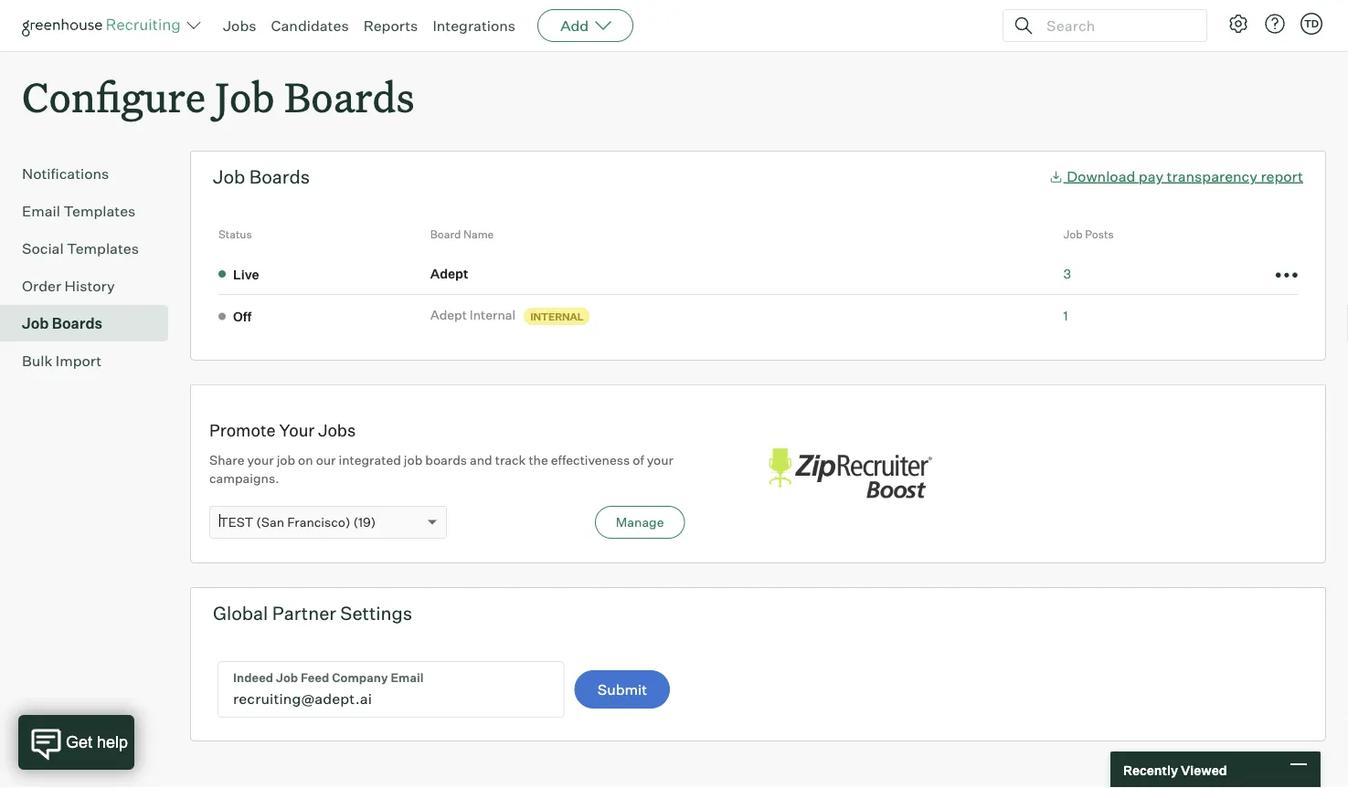 Task type: vqa. For each thing, say whether or not it's contained in the screenshot.
"Build Report" button
no



Task type: describe. For each thing, give the bounding box(es) containing it.
1 your from the left
[[247, 453, 274, 469]]

order history
[[22, 277, 115, 295]]

bulk import
[[22, 352, 102, 370]]

francisco)
[[287, 515, 350, 531]]

job down jobs link on the top of the page
[[215, 69, 275, 123]]

settings
[[340, 602, 412, 625]]

notifications link
[[22, 163, 161, 185]]

on
[[298, 453, 313, 469]]

1 horizontal spatial job boards
[[213, 166, 310, 188]]

reports link
[[363, 16, 418, 35]]

candidates link
[[271, 16, 349, 35]]

boards
[[425, 453, 467, 469]]

import
[[56, 352, 102, 370]]

recently viewed
[[1123, 763, 1227, 779]]

adept for adept
[[430, 266, 468, 282]]

board name
[[430, 228, 494, 241]]

campaigns.
[[209, 471, 279, 487]]

of
[[633, 453, 644, 469]]

bulk import link
[[22, 350, 161, 372]]

social templates
[[22, 240, 139, 258]]

zip recruiter image
[[758, 439, 941, 510]]

submit
[[597, 681, 647, 699]]

report
[[1261, 167, 1303, 185]]

pay
[[1139, 167, 1164, 185]]

job posts
[[1063, 228, 1114, 241]]

submit button
[[575, 671, 670, 709]]

templates for social templates
[[67, 240, 139, 258]]

your
[[279, 420, 315, 441]]

share
[[209, 453, 244, 469]]

recently
[[1123, 763, 1178, 779]]

viewed
[[1181, 763, 1227, 779]]

test (san francisco) (19) option
[[219, 515, 376, 531]]

(san
[[256, 515, 284, 531]]

manage link
[[595, 506, 685, 539]]

candidates
[[271, 16, 349, 35]]

transparency
[[1167, 167, 1258, 185]]

adept for adept internal
[[430, 307, 467, 323]]

download pay transparency report link
[[1049, 167, 1303, 185]]

adept link
[[430, 265, 474, 282]]

our
[[316, 453, 336, 469]]

status
[[218, 228, 252, 241]]

email templates link
[[22, 200, 161, 222]]

history
[[64, 277, 115, 295]]

td button
[[1297, 9, 1326, 38]]

job up the bulk
[[22, 315, 49, 333]]

email templates
[[22, 202, 136, 220]]

effectiveness
[[551, 453, 630, 469]]

social templates link
[[22, 238, 161, 260]]

integrated
[[339, 453, 401, 469]]

job up status
[[213, 166, 245, 188]]

3
[[1063, 266, 1071, 282]]

job left posts
[[1063, 228, 1083, 241]]

1 horizontal spatial internal
[[530, 310, 584, 323]]

test (san francisco) (19)
[[219, 515, 376, 531]]

name
[[463, 228, 494, 241]]

and
[[470, 453, 492, 469]]

Search text field
[[1042, 12, 1190, 39]]

1
[[1063, 308, 1068, 324]]

reports
[[363, 16, 418, 35]]



Task type: locate. For each thing, give the bounding box(es) containing it.
configure job boards
[[22, 69, 415, 123]]

0 horizontal spatial job boards
[[22, 315, 102, 333]]

internal right adept internal link
[[530, 310, 584, 323]]

3 link
[[1063, 266, 1071, 282]]

integrations link
[[433, 16, 516, 35]]

adept down adept link
[[430, 307, 467, 323]]

partner
[[272, 602, 336, 625]]

promote your jobs
[[209, 420, 356, 441]]

board
[[430, 228, 461, 241]]

0 horizontal spatial internal
[[470, 307, 516, 323]]

1 vertical spatial adept
[[430, 307, 467, 323]]

job
[[215, 69, 275, 123], [213, 166, 245, 188], [1063, 228, 1083, 241], [22, 315, 49, 333]]

order
[[22, 277, 61, 295]]

0 horizontal spatial jobs
[[223, 16, 256, 35]]

Indeed Job Feed Company Email text field
[[218, 663, 564, 718]]

global
[[213, 602, 268, 625]]

share your job on our integrated job boards and track the effectiveness of your campaigns.
[[209, 453, 674, 487]]

the
[[529, 453, 548, 469]]

your up 'campaigns.'
[[247, 453, 274, 469]]

live
[[233, 266, 259, 282]]

adept internal
[[430, 307, 516, 323]]

0 vertical spatial boards
[[284, 69, 415, 123]]

boards
[[284, 69, 415, 123], [249, 166, 310, 188], [52, 315, 102, 333]]

0 horizontal spatial job
[[277, 453, 295, 469]]

promote
[[209, 420, 276, 441]]

job left boards
[[404, 453, 422, 469]]

0 horizontal spatial your
[[247, 453, 274, 469]]

1 vertical spatial job boards
[[22, 315, 102, 333]]

internal
[[470, 307, 516, 323], [530, 310, 584, 323]]

0 vertical spatial job boards
[[213, 166, 310, 188]]

1 horizontal spatial your
[[647, 453, 674, 469]]

download
[[1067, 167, 1136, 185]]

td
[[1304, 17, 1319, 30]]

1 horizontal spatial job
[[404, 453, 422, 469]]

configure image
[[1228, 13, 1249, 35]]

internal down adept link
[[470, 307, 516, 323]]

email
[[22, 202, 60, 220]]

adept down board at the left top
[[430, 266, 468, 282]]

boards up import
[[52, 315, 102, 333]]

order history link
[[22, 275, 161, 297]]

manage
[[616, 515, 664, 531]]

posts
[[1085, 228, 1114, 241]]

1 vertical spatial templates
[[67, 240, 139, 258]]

test
[[219, 515, 253, 531]]

boards up status
[[249, 166, 310, 188]]

jobs left candidates at the top of page
[[223, 16, 256, 35]]

adept internal link
[[430, 306, 521, 324]]

0 vertical spatial adept
[[430, 266, 468, 282]]

track
[[495, 453, 526, 469]]

1 vertical spatial jobs
[[318, 420, 356, 441]]

add button
[[538, 9, 634, 42]]

2 your from the left
[[647, 453, 674, 469]]

0 vertical spatial templates
[[63, 202, 136, 220]]

jobs link
[[223, 16, 256, 35]]

templates for email templates
[[63, 202, 136, 220]]

1 vertical spatial boards
[[249, 166, 310, 188]]

1 job from the left
[[277, 453, 295, 469]]

templates up social templates link
[[63, 202, 136, 220]]

notifications
[[22, 165, 109, 183]]

2 vertical spatial boards
[[52, 315, 102, 333]]

greenhouse recruiting image
[[22, 15, 186, 37]]

td button
[[1301, 13, 1323, 35]]

boards down candidates "link"
[[284, 69, 415, 123]]

configure
[[22, 69, 206, 123]]

1 link
[[1063, 308, 1068, 324]]

download pay transparency report
[[1067, 167, 1303, 185]]

integrations
[[433, 16, 516, 35]]

templates
[[63, 202, 136, 220], [67, 240, 139, 258]]

global partner settings
[[213, 602, 412, 625]]

0 vertical spatial jobs
[[223, 16, 256, 35]]

bulk
[[22, 352, 52, 370]]

your right of
[[647, 453, 674, 469]]

adept
[[430, 266, 468, 282], [430, 307, 467, 323]]

1 adept from the top
[[430, 266, 468, 282]]

add
[[560, 16, 589, 35]]

2 job from the left
[[404, 453, 422, 469]]

jobs up our
[[318, 420, 356, 441]]

job
[[277, 453, 295, 469], [404, 453, 422, 469]]

job boards up bulk import
[[22, 315, 102, 333]]

job boards link
[[22, 313, 161, 335]]

1 horizontal spatial jobs
[[318, 420, 356, 441]]

off
[[233, 309, 252, 325]]

social
[[22, 240, 64, 258]]

jobs
[[223, 16, 256, 35], [318, 420, 356, 441]]

job boards up status
[[213, 166, 310, 188]]

templates down the email templates link
[[67, 240, 139, 258]]

job left on
[[277, 453, 295, 469]]

your
[[247, 453, 274, 469], [647, 453, 674, 469]]

(19)
[[353, 515, 376, 531]]

job boards
[[213, 166, 310, 188], [22, 315, 102, 333]]

2 adept from the top
[[430, 307, 467, 323]]



